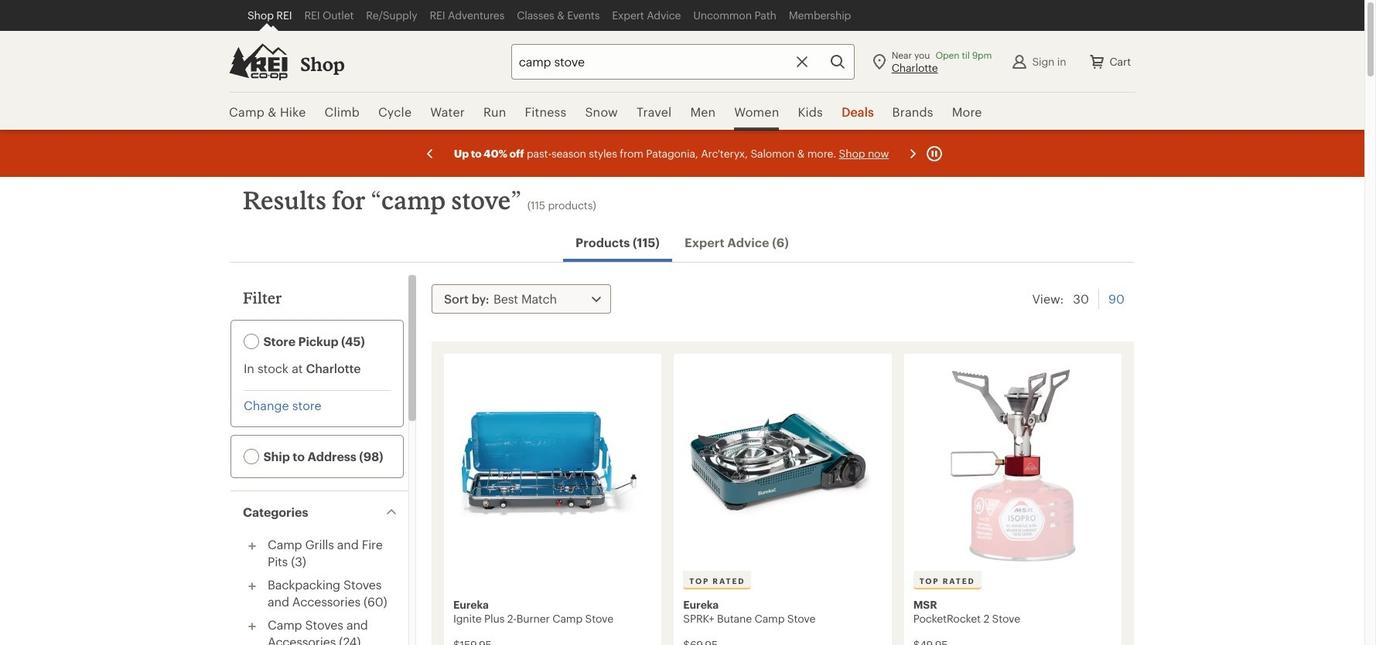 Task type: describe. For each thing, give the bounding box(es) containing it.
Search for great gear & clothing text field
[[511, 44, 855, 79]]

rei co-op, go to rei.com home page image
[[229, 43, 288, 80]]

previous message image
[[421, 144, 439, 163]]

search image
[[828, 52, 847, 71]]

msr pocketrocket 2 stove 0 image
[[913, 364, 1112, 569]]



Task type: vqa. For each thing, say whether or not it's contained in the screenshot.
Man rock climbing image
no



Task type: locate. For each thing, give the bounding box(es) containing it.
banner
[[0, 0, 1365, 132]]

pause banner message scrolling image
[[925, 144, 944, 163]]

add filter: ship to address (98) image
[[244, 450, 259, 465]]

toggle camp-grills-and-fire-pits sub-items image
[[243, 538, 261, 556]]

eureka sprk+ butane camp stove 0 image
[[683, 364, 882, 569]]

toggle camp-stoves-and-accessories sub-items image
[[243, 618, 261, 637]]

None field
[[511, 44, 855, 79]]

None search field
[[483, 44, 855, 79]]

toggle backpacking-stoves-and-accessories sub-items image
[[243, 578, 261, 596]]

shopping cart is empty image
[[1088, 52, 1107, 71]]

promotional messages marquee
[[0, 130, 1365, 177]]

next message image
[[904, 144, 922, 163]]

clear search image
[[793, 52, 811, 71]]

eureka ignite plus 2-burner camp stove 0 image
[[453, 364, 652, 569]]



